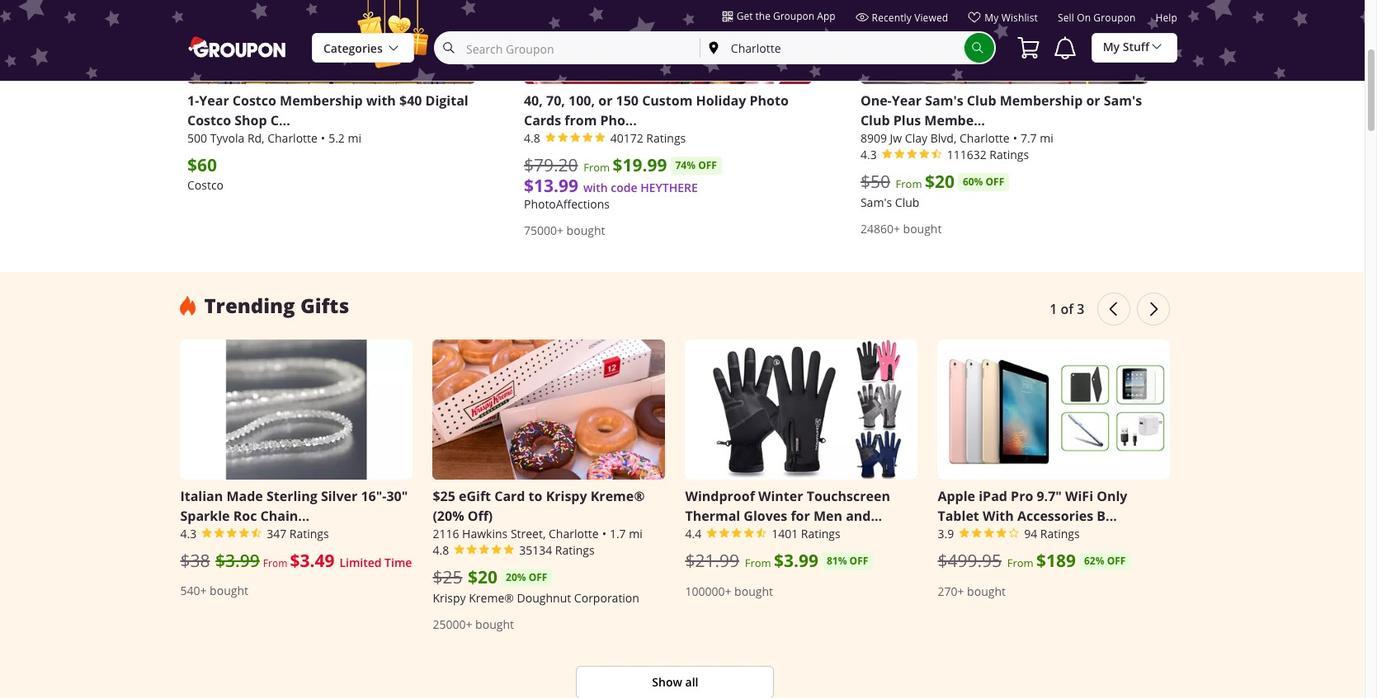 Task type: vqa. For each thing, say whether or not it's contained in the screenshot.
$21.99 From $3.99 81% OFF
yes



Task type: locate. For each thing, give the bounding box(es) containing it.
1 horizontal spatial sam's
[[925, 91, 963, 110]]

tyvola
[[210, 130, 244, 146]]

gloves
[[744, 508, 787, 526]]

code
[[611, 180, 637, 195]]

4.8 down the cards
[[524, 130, 540, 146]]

4.8
[[524, 130, 540, 146], [433, 543, 449, 559]]

charlotte inside 1-year costco membership with $40 digital costco shop c... 500 tyvola rd, charlotte • 5.2 mi $60 costco
[[267, 130, 318, 146]]

4.3
[[861, 147, 877, 162], [180, 527, 197, 542]]

ratings for $79.20
[[646, 130, 686, 146]]

membership
[[280, 91, 363, 110], [1000, 91, 1083, 110]]

club up 8909
[[861, 111, 890, 129]]

with left code
[[583, 180, 608, 195]]

off right 60%
[[986, 175, 1004, 189]]

blvd,
[[930, 130, 957, 146]]

trending gifts
[[204, 292, 349, 319]]

1 $3.99 from the left
[[215, 550, 260, 573]]

1 vertical spatial 4.3
[[180, 527, 197, 542]]

membership up 7.7
[[1000, 91, 1083, 110]]

charlotte inside one-year sam's club membership or sam's club plus membe... 8909 jw clay blvd, charlotte • 7.7 mi
[[960, 130, 1010, 146]]

$499.95 from $189 62% off
[[938, 550, 1126, 574]]

540+
[[180, 584, 207, 599]]

groupon inside the sell on groupon link
[[1094, 11, 1136, 24]]

$25 down 2116
[[433, 566, 462, 589]]

from inside 'from $3.49 limited time'
[[263, 557, 287, 570]]

1 horizontal spatial mi
[[629, 527, 643, 542]]

2116
[[433, 527, 459, 542]]

bought down the photoaffections
[[567, 223, 605, 238]]

kreme®
[[591, 488, 645, 506], [469, 591, 514, 607]]

with inside $13.99 with code heythere photoaffections
[[583, 180, 608, 195]]

from $19.99
[[584, 153, 667, 177]]

2 membership from the left
[[1000, 91, 1083, 110]]

my left stuff
[[1103, 39, 1120, 54]]

1 vertical spatial kreme®
[[469, 591, 514, 607]]

costco down the 500
[[187, 177, 224, 193]]

my left wishlist
[[985, 11, 999, 24]]

$25 up (20%
[[433, 488, 455, 506]]

0 horizontal spatial $3.99
[[215, 550, 260, 573]]

0 horizontal spatial groupon
[[773, 9, 815, 22]]

with
[[983, 508, 1014, 526]]

2 horizontal spatial club
[[967, 91, 996, 110]]

1 horizontal spatial with
[[583, 180, 608, 195]]

gifts
[[300, 292, 349, 319]]

from
[[584, 160, 610, 175], [896, 176, 922, 191], [745, 556, 771, 571], [1007, 556, 1034, 571], [263, 557, 287, 570]]

from down 347 in the bottom left of the page
[[263, 557, 287, 570]]

ratings up $3.49
[[289, 527, 329, 542]]

groupon right the
[[773, 9, 815, 22]]

0 vertical spatial $20
[[925, 170, 955, 194]]

$3.49
[[290, 550, 335, 574]]

year for $60
[[199, 91, 229, 110]]

ratings for $499.95
[[1040, 527, 1080, 542]]

270+
[[938, 584, 964, 600]]

off up the krispy kreme® doughnut corporation
[[529, 571, 547, 585]]

card
[[494, 488, 525, 506]]

or left the 150
[[598, 91, 613, 110]]

rd,
[[247, 130, 265, 146]]

1 horizontal spatial $20
[[925, 170, 955, 194]]

4.3 down 8909
[[861, 147, 877, 162]]

• left "1.7"
[[602, 527, 606, 542]]

1 horizontal spatial $3.99
[[774, 550, 819, 574]]

mi inside 1-year costco membership with $40 digital costco shop c... 500 tyvola rd, charlotte • 5.2 mi $60 costco
[[348, 130, 361, 146]]

2 year from the left
[[892, 91, 922, 110]]

4.8 down 2116
[[433, 543, 449, 559]]

$25 for $25 egift card to krispy kreme® (20% off) 2116 hawkins street, charlotte • 1.7 mi
[[433, 488, 455, 506]]

apple ipad pro 9.7" wifi only tablet with accessories b...
[[938, 488, 1127, 526]]

ratings down 40, 70, 100, or 150 custom holiday photo cards from pho...
[[646, 130, 686, 146]]

60%
[[963, 175, 983, 189]]

$189
[[1036, 550, 1076, 574]]

2 vertical spatial club
[[895, 195, 919, 210]]

2 horizontal spatial •
[[1013, 130, 1017, 146]]

bought
[[903, 221, 942, 237], [567, 223, 605, 238], [210, 584, 248, 599], [734, 584, 773, 600], [967, 584, 1006, 600], [475, 617, 514, 633]]

off)
[[468, 508, 493, 526]]

winter
[[758, 488, 803, 506]]

charlotte
[[267, 130, 318, 146], [960, 130, 1010, 146], [549, 527, 599, 542]]

$20 left the 20%
[[468, 566, 498, 590]]

bought right 25000+
[[475, 617, 514, 633]]

or inside 40, 70, 100, or 150 custom holiday photo cards from pho...
[[598, 91, 613, 110]]

5.2
[[329, 130, 345, 146]]

year up plus
[[892, 91, 922, 110]]

0 horizontal spatial 4.8
[[433, 543, 449, 559]]

mi right "1.7"
[[629, 527, 643, 542]]

get
[[737, 9, 753, 22]]

or down my stuff "button"
[[1086, 91, 1100, 110]]

krispy up 25000+
[[433, 591, 466, 607]]

1 vertical spatial $25
[[433, 566, 462, 589]]

mi
[[348, 130, 361, 146], [1040, 130, 1054, 146], [629, 527, 643, 542]]

sam's
[[925, 91, 963, 110], [1104, 91, 1142, 110], [861, 195, 892, 210]]

bought for 540+ bought
[[210, 584, 248, 599]]

• left 5.2
[[321, 130, 325, 146]]

1 vertical spatial 4.8
[[433, 543, 449, 559]]

club up membe...
[[967, 91, 996, 110]]

0 horizontal spatial charlotte
[[267, 130, 318, 146]]

1 year from the left
[[199, 91, 229, 110]]

4.8 for 40172 ratings
[[524, 130, 540, 146]]

1401
[[772, 527, 798, 542]]

0 vertical spatial 4.8
[[524, 130, 540, 146]]

roc
[[233, 508, 257, 526]]

groupon inside button
[[773, 9, 815, 22]]

kreme® up 25000+ bought
[[469, 591, 514, 607]]

from
[[565, 111, 597, 129]]

0 vertical spatial kreme®
[[591, 488, 645, 506]]

year inside one-year sam's club membership or sam's club plus membe... 8909 jw clay blvd, charlotte • 7.7 mi
[[892, 91, 922, 110]]

street,
[[511, 527, 546, 542]]

off right 81%
[[850, 555, 868, 569]]

touchscreen
[[807, 488, 890, 506]]

1 horizontal spatial 4.3
[[861, 147, 877, 162]]

groupon for the
[[773, 9, 815, 22]]

2 or from the left
[[1086, 91, 1100, 110]]

from inside from $20
[[896, 176, 922, 191]]

0 vertical spatial $25
[[433, 488, 455, 506]]

94 ratings
[[1024, 527, 1080, 542]]

costco up the 500
[[187, 111, 231, 129]]

my
[[985, 11, 999, 24], [1103, 39, 1120, 54]]

club up 24860+ bought in the top of the page
[[895, 195, 919, 210]]

sam's down '$50'
[[861, 195, 892, 210]]

ratings down men
[[801, 527, 841, 542]]

$19.99
[[613, 153, 667, 177]]

groupon right on in the right top of the page
[[1094, 11, 1136, 24]]

my inside "button"
[[1103, 39, 1120, 54]]

0 horizontal spatial club
[[861, 111, 890, 129]]

bought down sam's club at the top right of the page
[[903, 221, 942, 237]]

tablet
[[938, 508, 979, 526]]

1 horizontal spatial krispy
[[546, 488, 587, 506]]

off inside $21.99 from $3.99 81% off
[[850, 555, 868, 569]]

categories button
[[312, 33, 414, 64]]

0 horizontal spatial $20
[[468, 566, 498, 590]]

membership up 5.2
[[280, 91, 363, 110]]

1 horizontal spatial groupon
[[1094, 11, 1136, 24]]

ratings down 7.7
[[990, 147, 1029, 162]]

1 vertical spatial with
[[583, 180, 608, 195]]

pro
[[1011, 488, 1033, 506]]

0 vertical spatial krispy
[[546, 488, 587, 506]]

from up sam's club at the top right of the page
[[896, 176, 922, 191]]

bought down the $499.95
[[967, 584, 1006, 600]]

off for $25
[[529, 571, 547, 585]]

0 horizontal spatial with
[[366, 91, 396, 110]]

$3.99 down 1401 ratings
[[774, 550, 819, 574]]

0 horizontal spatial 4.3
[[180, 527, 197, 542]]

with left $40
[[366, 91, 396, 110]]

1
[[1050, 300, 1057, 318]]

$3.99 up "540+ bought"
[[215, 550, 260, 573]]

or
[[598, 91, 613, 110], [1086, 91, 1100, 110]]

1 vertical spatial club
[[861, 111, 890, 129]]

• inside 1-year costco membership with $40 digital costco shop c... 500 tyvola rd, charlotte • 5.2 mi $60 costco
[[321, 130, 325, 146]]

$25 for $25
[[433, 566, 462, 589]]

mi right 5.2
[[348, 130, 361, 146]]

recently viewed link
[[855, 11, 948, 31]]

$499.95
[[938, 550, 1002, 573]]

my for my stuff
[[1103, 39, 1120, 54]]

2 horizontal spatial mi
[[1040, 130, 1054, 146]]

1 vertical spatial krispy
[[433, 591, 466, 607]]

year inside 1-year costco membership with $40 digital costco shop c... 500 tyvola rd, charlotte • 5.2 mi $60 costco
[[199, 91, 229, 110]]

0 vertical spatial my
[[985, 11, 999, 24]]

recently viewed
[[872, 11, 948, 24]]

groupon for on
[[1094, 11, 1136, 24]]

1 horizontal spatial year
[[892, 91, 922, 110]]

1 horizontal spatial •
[[602, 527, 606, 542]]

off for $79.20
[[698, 158, 717, 172]]

charlotte down c...
[[267, 130, 318, 146]]

0 horizontal spatial membership
[[280, 91, 363, 110]]

1 horizontal spatial 4.8
[[524, 130, 540, 146]]

from inside from $19.99
[[584, 160, 610, 175]]

mi right 7.7
[[1040, 130, 1054, 146]]

$20 left 60%
[[925, 170, 955, 194]]

from down 94
[[1007, 556, 1034, 571]]

0 horizontal spatial sam's
[[861, 195, 892, 210]]

Search Groupon search field
[[436, 33, 700, 63]]

from left $19.99
[[584, 160, 610, 175]]

0 vertical spatial with
[[366, 91, 396, 110]]

ratings down accessories
[[1040, 527, 1080, 542]]

0 horizontal spatial year
[[199, 91, 229, 110]]

1 horizontal spatial kreme®
[[591, 488, 645, 506]]

1 of 3
[[1050, 300, 1085, 318]]

0 horizontal spatial kreme®
[[469, 591, 514, 607]]

$40
[[399, 91, 422, 110]]

clay
[[905, 130, 927, 146]]

• left 7.7
[[1013, 130, 1017, 146]]

40172 ratings
[[610, 130, 686, 146]]

7.7
[[1021, 130, 1037, 146]]

year up tyvola
[[199, 91, 229, 110]]

3.9
[[938, 527, 954, 542]]

bought down $21.99 from $3.99 81% off
[[734, 584, 773, 600]]

1401 ratings
[[772, 527, 841, 542]]

krispy right to on the bottom of the page
[[546, 488, 587, 506]]

35134 ratings
[[519, 543, 595, 559]]

charlotte up 35134 ratings
[[549, 527, 599, 542]]

off
[[698, 158, 717, 172], [986, 175, 1004, 189], [850, 555, 868, 569], [1107, 555, 1126, 569], [529, 571, 547, 585]]

kreme® up "1.7"
[[591, 488, 645, 506]]

0 vertical spatial 4.3
[[861, 147, 877, 162]]

plus
[[893, 111, 921, 129]]

1 horizontal spatial my
[[1103, 39, 1120, 54]]

all
[[685, 675, 698, 691]]

1 vertical spatial my
[[1103, 39, 1120, 54]]

windproof
[[685, 488, 755, 506]]

2 vertical spatial costco
[[187, 177, 224, 193]]

0 horizontal spatial or
[[598, 91, 613, 110]]

charlotte up 111632 ratings on the right
[[960, 130, 1010, 146]]

the
[[755, 9, 771, 22]]

0 horizontal spatial my
[[985, 11, 999, 24]]

to
[[529, 488, 542, 506]]

Search Groupon search field
[[434, 31, 996, 64]]

1 membership from the left
[[280, 91, 363, 110]]

sam's down my stuff
[[1104, 91, 1142, 110]]

ratings right 35134
[[555, 543, 595, 559]]

costco up shop
[[233, 91, 276, 110]]

$20
[[925, 170, 955, 194], [468, 566, 498, 590]]

bought right 540+
[[210, 584, 248, 599]]

from up 100000+ bought
[[745, 556, 771, 571]]

sam's up membe...
[[925, 91, 963, 110]]

100,
[[569, 91, 595, 110]]

1 or from the left
[[598, 91, 613, 110]]

c...
[[270, 111, 290, 129]]

4.3 down sparkle
[[180, 527, 197, 542]]

from $20
[[896, 170, 955, 194]]

get the groupon app
[[737, 9, 836, 22]]

only
[[1097, 488, 1127, 506]]

2 $25 from the top
[[433, 566, 462, 589]]

1 $25 from the top
[[433, 488, 455, 506]]

0 horizontal spatial mi
[[348, 130, 361, 146]]

1 horizontal spatial membership
[[1000, 91, 1083, 110]]

1 horizontal spatial charlotte
[[549, 527, 599, 542]]

2 horizontal spatial charlotte
[[960, 130, 1010, 146]]

get the groupon app button
[[722, 8, 836, 23]]

1 horizontal spatial or
[[1086, 91, 1100, 110]]

0 horizontal spatial •
[[321, 130, 325, 146]]

off right 62%
[[1107, 555, 1126, 569]]

italian made sterling silver 16"-30" sparkle roc chain...
[[180, 488, 408, 526]]

$25 inside $25 egift card to krispy kreme® (20% off) 2116 hawkins street, charlotte • 1.7 mi
[[433, 488, 455, 506]]

• inside $25 egift card to krispy kreme® (20% off) 2116 hawkins street, charlotte • 1.7 mi
[[602, 527, 606, 542]]

1 horizontal spatial club
[[895, 195, 919, 210]]

my wishlist
[[985, 11, 1038, 24]]

150
[[616, 91, 639, 110]]

(20%
[[433, 508, 464, 526]]

$38
[[180, 550, 210, 573]]

off right 74%
[[698, 158, 717, 172]]

347 ratings
[[267, 527, 329, 542]]



Task type: describe. For each thing, give the bounding box(es) containing it.
347
[[267, 527, 286, 542]]

25000+
[[433, 617, 472, 633]]

krispy inside $25 egift card to krispy kreme® (20% off) 2116 hawkins street, charlotte • 1.7 mi
[[546, 488, 587, 506]]

bought for 25000+ bought
[[475, 617, 514, 633]]

stuff
[[1123, 39, 1149, 54]]

charlotte inside $25 egift card to krispy kreme® (20% off) 2116 hawkins street, charlotte • 1.7 mi
[[549, 527, 599, 542]]

sterling
[[266, 488, 317, 506]]

trending
[[204, 292, 295, 319]]

cards
[[524, 111, 561, 129]]

4.3 for 347 ratings
[[180, 527, 197, 542]]

viewed
[[914, 11, 948, 24]]

70,
[[546, 91, 565, 110]]

20%
[[506, 571, 526, 585]]

limited
[[339, 556, 382, 571]]

540+ bought
[[180, 584, 248, 599]]

ipad
[[979, 488, 1007, 506]]

3
[[1077, 300, 1085, 318]]

sell on groupon link
[[1058, 11, 1136, 31]]

photoaffections
[[524, 196, 610, 212]]

$79.20
[[524, 153, 578, 176]]

ratings for $38
[[289, 527, 329, 542]]

holiday
[[696, 91, 746, 110]]

from for $20
[[896, 176, 922, 191]]

1 vertical spatial $20
[[468, 566, 498, 590]]

from $3.49 limited time
[[263, 550, 412, 574]]

krispy kreme® doughnut corporation
[[433, 591, 639, 607]]

Charlotte search field
[[700, 33, 964, 63]]

membership inside 1-year costco membership with $40 digital costco shop c... 500 tyvola rd, charlotte • 5.2 mi $60 costco
[[280, 91, 363, 110]]

italian
[[180, 488, 223, 506]]

thermal
[[685, 508, 740, 526]]

for
[[791, 508, 810, 526]]

time
[[385, 556, 412, 571]]

16"-
[[361, 488, 386, 506]]

men
[[813, 508, 842, 526]]

wishlist
[[1001, 11, 1038, 24]]

categories
[[323, 40, 383, 56]]

from inside $499.95 from $189 62% off
[[1007, 556, 1034, 571]]

bought for 75000+ bought
[[567, 223, 605, 238]]

8909
[[861, 130, 887, 146]]

$60
[[187, 153, 217, 177]]

show
[[652, 675, 682, 691]]

of
[[1061, 300, 1074, 318]]

or inside one-year sam's club membership or sam's club plus membe... 8909 jw clay blvd, charlotte • 7.7 mi
[[1086, 91, 1100, 110]]

94
[[1024, 527, 1037, 542]]

ratings for $21.99
[[801, 527, 841, 542]]

my for my wishlist
[[985, 11, 999, 24]]

with inside 1-year costco membership with $40 digital costco shop c... 500 tyvola rd, charlotte • 5.2 mi $60 costco
[[366, 91, 396, 110]]

$13.99 with code heythere photoaffections
[[524, 174, 698, 212]]

bought for 270+ bought
[[967, 584, 1006, 600]]

accessories
[[1017, 508, 1093, 526]]

2 $3.99 from the left
[[774, 550, 819, 574]]

on
[[1077, 11, 1091, 24]]

photo
[[750, 91, 789, 110]]

my wishlist link
[[968, 11, 1038, 31]]

40,
[[524, 91, 543, 110]]

bought for 24860+ bought
[[903, 221, 942, 237]]

recently
[[872, 11, 912, 24]]

62%
[[1084, 555, 1104, 569]]

sam's club
[[861, 195, 919, 210]]

windproof winter touchscreen thermal gloves for men and...
[[685, 488, 890, 526]]

help
[[1156, 11, 1177, 24]]

60% off
[[963, 175, 1004, 189]]

mi inside one-year sam's club membership or sam's club plus membe... 8909 jw clay blvd, charlotte • 7.7 mi
[[1040, 130, 1054, 146]]

0 vertical spatial club
[[967, 91, 996, 110]]

chain...
[[260, 508, 309, 526]]

9.7"
[[1037, 488, 1062, 506]]

100000+
[[685, 584, 731, 600]]

30"
[[386, 488, 408, 506]]

0 horizontal spatial krispy
[[433, 591, 466, 607]]

jw
[[890, 130, 902, 146]]

24860+
[[861, 221, 900, 237]]

my stuff
[[1103, 39, 1149, 54]]

25000+ bought
[[433, 617, 514, 633]]

81%
[[827, 555, 847, 569]]

membership inside one-year sam's club membership or sam's club plus membe... 8909 jw clay blvd, charlotte • 7.7 mi
[[1000, 91, 1083, 110]]

4.3 for 111632 ratings
[[861, 147, 877, 162]]

notifications inbox image
[[1052, 35, 1078, 61]]

from inside $21.99 from $3.99 81% off
[[745, 556, 771, 571]]

$13.99
[[524, 174, 578, 198]]

1-
[[187, 91, 199, 110]]

4.8 for 35134 ratings
[[433, 543, 449, 559]]

kreme® inside $25 egift card to krispy kreme® (20% off) 2116 hawkins street, charlotte • 1.7 mi
[[591, 488, 645, 506]]

off inside $499.95 from $189 62% off
[[1107, 555, 1126, 569]]

shop
[[235, 111, 267, 129]]

1.7
[[610, 527, 626, 542]]

custom
[[642, 91, 693, 110]]

hawkins
[[462, 527, 508, 542]]

111632 ratings
[[947, 147, 1029, 162]]

75000+ bought
[[524, 223, 605, 238]]

egift
[[459, 488, 491, 506]]

year for mi
[[892, 91, 922, 110]]

search image
[[971, 41, 984, 54]]

35134
[[519, 543, 552, 559]]

corporation
[[574, 591, 639, 607]]

$21.99
[[685, 550, 739, 573]]

270+ bought
[[938, 584, 1006, 600]]

100000+ bought
[[685, 584, 773, 600]]

$50
[[861, 170, 890, 193]]

doughnut
[[517, 591, 571, 607]]

made
[[226, 488, 263, 506]]

help link
[[1156, 11, 1177, 31]]

1 vertical spatial costco
[[187, 111, 231, 129]]

• inside one-year sam's club membership or sam's club plus membe... 8909 jw clay blvd, charlotte • 7.7 mi
[[1013, 130, 1017, 146]]

500
[[187, 130, 207, 146]]

groupon image
[[187, 35, 289, 58]]

search element
[[964, 33, 994, 63]]

2 horizontal spatial sam's
[[1104, 91, 1142, 110]]

bought for 100000+ bought
[[734, 584, 773, 600]]

silver
[[321, 488, 358, 506]]

from for $19.99
[[584, 160, 610, 175]]

from for $3.49
[[263, 557, 287, 570]]

75000+
[[524, 223, 564, 238]]

mi inside $25 egift card to krispy kreme® (20% off) 2116 hawkins street, charlotte • 1.7 mi
[[629, 527, 643, 542]]

0 vertical spatial costco
[[233, 91, 276, 110]]

off for $50
[[986, 175, 1004, 189]]



